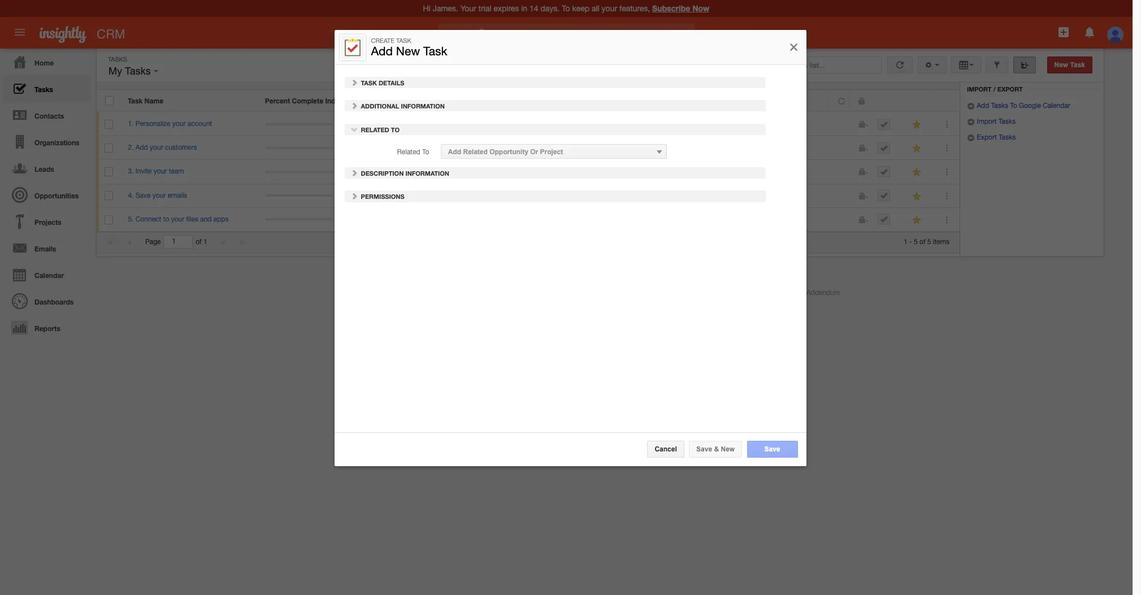 Task type: locate. For each thing, give the bounding box(es) containing it.
james peterson for james peterson link below owner
[[564, 120, 613, 128]]

1 chevron right image from the top
[[350, 78, 358, 86]]

peterson for james peterson cell
[[586, 191, 613, 199]]

james peterson down description
[[350, 191, 399, 199]]

organizations
[[35, 138, 79, 147]]

0 vertical spatial export
[[997, 85, 1023, 93]]

new inside create task add new task
[[396, 44, 420, 57]]

following image
[[912, 143, 923, 154], [912, 167, 923, 178], [912, 191, 923, 202], [912, 215, 923, 225]]

indicator
[[325, 97, 354, 105]]

0 vertical spatial import
[[967, 85, 992, 93]]

press ctrl + space to group column header up following image
[[903, 90, 931, 111]]

save for save button
[[765, 445, 781, 453]]

james up permissions
[[350, 168, 370, 175]]

add up task details on the top left of page
[[371, 44, 393, 57]]

your up 3. invite your team
[[150, 144, 163, 152]]

0% complete image for 4. save your emails
[[265, 195, 333, 197]]

1 horizontal spatial save
[[697, 445, 713, 453]]

3 0% complete image from the top
[[265, 171, 333, 173]]

0 vertical spatial chevron right image
[[350, 78, 358, 86]]

james
[[350, 120, 370, 128], [564, 120, 584, 128], [350, 144, 370, 152], [564, 144, 584, 152], [350, 168, 370, 175], [350, 191, 370, 199], [564, 191, 584, 199]]

2 following image from the top
[[912, 167, 923, 178]]

1 horizontal spatial new
[[721, 445, 735, 453]]

save right the &
[[765, 445, 781, 453]]

save
[[136, 191, 151, 199], [697, 445, 713, 453], [765, 445, 781, 453]]

0 vertical spatial not started
[[701, 120, 736, 128]]

chevron right image up the indicator
[[350, 78, 358, 86]]

complete
[[292, 97, 323, 105]]

calendar right the google
[[1043, 102, 1070, 110]]

task name
[[128, 97, 163, 105]]

james peterson link up permissions
[[350, 168, 399, 175]]

james peterson link down additional
[[350, 120, 399, 128]]

0 vertical spatial not
[[701, 120, 712, 128]]

column header
[[829, 90, 849, 111], [849, 90, 869, 111]]

0% complete image
[[265, 123, 333, 125], [265, 147, 333, 149], [265, 171, 333, 173], [265, 195, 333, 197], [265, 218, 333, 221]]

james peterson link right project
[[564, 144, 613, 152]]

1 vertical spatial new
[[1054, 61, 1068, 69]]

james peterson link down owner
[[564, 120, 613, 128]]

tasks link
[[3, 75, 90, 102]]

press ctrl + space to group column header down refresh list image
[[869, 90, 903, 111]]

2 vertical spatial new
[[721, 445, 735, 453]]

date
[[487, 97, 502, 105]]

chevron right image down chevron right icon on the left top
[[350, 192, 358, 200]]

0 vertical spatial started
[[714, 120, 736, 128]]

related
[[361, 125, 390, 133], [397, 147, 421, 155], [463, 147, 488, 155]]

leads
[[35, 165, 54, 174]]

row group
[[97, 112, 960, 232]]

/
[[993, 85, 996, 93]]

your right to
[[171, 215, 184, 223]]

5
[[914, 238, 918, 246], [927, 238, 931, 246]]

chevron right image
[[350, 169, 358, 176]]

tasks right my
[[125, 66, 151, 77]]

james peterson link down description
[[350, 191, 399, 199]]

1 left '-'
[[904, 238, 908, 246]]

tasks up contacts link
[[35, 85, 53, 94]]

&
[[714, 445, 719, 453]]

tasks down import tasks
[[999, 133, 1016, 141]]

james down responsible
[[350, 120, 370, 128]]

2 horizontal spatial to
[[1010, 102, 1017, 110]]

1 vertical spatial chevron right image
[[350, 101, 358, 109]]

save & new button
[[689, 441, 742, 458]]

2 started from the top
[[714, 191, 736, 199]]

reports
[[35, 324, 60, 333]]

started for 1. personalize your account
[[714, 120, 736, 128]]

0 vertical spatial not started cell
[[692, 112, 830, 136]]

to left the google
[[1010, 102, 1017, 110]]

peterson for james peterson link for 3. invite your team
[[372, 168, 399, 175]]

files
[[186, 215, 198, 223]]

1
[[203, 238, 207, 246], [904, 238, 908, 246]]

3. invite your team link
[[128, 168, 190, 175]]

1.
[[128, 120, 134, 128]]

5 left items
[[927, 238, 931, 246]]

1 down and
[[203, 238, 207, 246]]

-
[[909, 238, 912, 246]]

add tasks to google calendar
[[975, 102, 1070, 110]]

4 0% complete image from the top
[[265, 195, 333, 197]]

new right show sidebar icon
[[1054, 61, 1068, 69]]

close image
[[788, 40, 800, 54]]

show sidebar image
[[1021, 61, 1028, 69]]

1 horizontal spatial to
[[423, 147, 430, 155]]

Search all data.... text field
[[472, 24, 695, 44]]

following image for 3. invite your team
[[912, 167, 923, 178]]

add right 2.
[[136, 144, 148, 152]]

5. connect to your files and apps row
[[97, 208, 960, 232]]

information for description information
[[406, 169, 450, 176]]

refresh list image
[[895, 61, 905, 69]]

james peterson down additional
[[350, 120, 399, 128]]

not started for 4. save your emails
[[701, 191, 736, 199]]

0 horizontal spatial save
[[136, 191, 151, 199]]

export down bin
[[997, 85, 1023, 93]]

1 vertical spatial information
[[406, 169, 450, 176]]

1 vertical spatial calendar
[[35, 271, 64, 280]]

1 vertical spatial not
[[701, 191, 712, 199]]

export down "import tasks" link
[[977, 133, 997, 141]]

0 horizontal spatial calendar
[[35, 271, 64, 280]]

0 horizontal spatial new
[[396, 44, 420, 57]]

and
[[200, 215, 212, 223]]

organizations link
[[3, 128, 90, 155]]

chevron right image
[[350, 78, 358, 86], [350, 101, 358, 109], [350, 192, 358, 200]]

not started cell for 1. personalize your account
[[692, 112, 830, 136]]

1 following image from the top
[[912, 143, 923, 154]]

1 vertical spatial to
[[391, 125, 400, 133]]

james peterson link
[[350, 120, 399, 128], [564, 120, 613, 128], [350, 144, 399, 152], [564, 144, 613, 152], [350, 168, 399, 175], [350, 191, 399, 199]]

not for 4. save your emails
[[701, 191, 712, 199]]

2 not started cell from the top
[[692, 184, 830, 208]]

responsible
[[350, 97, 390, 105]]

5 right '-'
[[914, 238, 918, 246]]

notifications image
[[1083, 25, 1096, 39]]

1 vertical spatial import
[[977, 118, 997, 126]]

james peterson right project
[[564, 144, 613, 152]]

reports link
[[3, 314, 90, 341]]

your for invite
[[154, 168, 167, 175]]

1 vertical spatial related to
[[397, 147, 430, 155]]

2 0% complete image from the top
[[265, 147, 333, 149]]

0 vertical spatial information
[[401, 102, 445, 109]]

0 vertical spatial calendar
[[1043, 102, 1070, 110]]

new
[[396, 44, 420, 57], [1054, 61, 1068, 69], [721, 445, 735, 453]]

row containing 4. save your emails
[[97, 184, 960, 208]]

following image
[[912, 119, 923, 130]]

james peterson up description
[[350, 144, 399, 152]]

2 horizontal spatial new
[[1054, 61, 1068, 69]]

not started cell
[[692, 112, 830, 136], [692, 184, 830, 208]]

press ctrl + space to group column header
[[869, 90, 903, 111], [903, 90, 931, 111], [931, 90, 959, 111]]

1 not started cell from the top
[[692, 112, 830, 136]]

2 not from the top
[[701, 191, 712, 199]]

peterson
[[372, 120, 399, 128], [586, 120, 613, 128], [372, 144, 399, 152], [586, 144, 613, 152], [372, 168, 399, 175], [372, 191, 399, 199], [586, 191, 613, 199]]

james peterson link for 1. personalize your account
[[350, 120, 399, 128]]

information down details
[[401, 102, 445, 109]]

1 5 from the left
[[914, 238, 918, 246]]

related to
[[359, 125, 400, 133], [397, 147, 430, 155]]

tasks up my
[[108, 56, 127, 63]]

5. connect to your files and apps
[[128, 215, 229, 223]]

1 not from the top
[[701, 120, 712, 128]]

related left opportunity
[[463, 147, 488, 155]]

james peterson for 1. personalize your account james peterson link
[[350, 120, 399, 128]]

3 following image from the top
[[912, 191, 923, 202]]

chevron down image
[[350, 125, 358, 133]]

3 chevron right image from the top
[[350, 192, 358, 200]]

james peterson link up description
[[350, 144, 399, 152]]

0 horizontal spatial 1
[[203, 238, 207, 246]]

row containing 2. add your customers
[[97, 136, 960, 160]]

press ctrl + space to group column header down display: grid icon
[[931, 90, 959, 111]]

james inside cell
[[564, 191, 584, 199]]

1 horizontal spatial of
[[920, 238, 926, 246]]

crm
[[97, 27, 125, 41]]

new task
[[1054, 61, 1085, 69]]

save right 4.
[[136, 191, 151, 199]]

row containing task name
[[97, 90, 959, 111]]

details
[[379, 79, 405, 86]]

navigation
[[0, 49, 90, 341]]

2 chevron right image from the top
[[350, 101, 358, 109]]

4 row from the top
[[97, 160, 960, 184]]

2. add your customers
[[128, 144, 197, 152]]

2 column header from the left
[[849, 90, 869, 111]]

not started cell for 4. save your emails
[[692, 184, 830, 208]]

tasks
[[108, 56, 127, 63], [125, 66, 151, 77], [35, 85, 53, 94], [991, 102, 1008, 110], [999, 118, 1016, 126], [999, 133, 1016, 141]]

to up description information
[[423, 147, 430, 155]]

2 horizontal spatial related
[[463, 147, 488, 155]]

save button
[[747, 441, 798, 458]]

addendum
[[807, 289, 840, 297]]

create task add new task
[[371, 37, 448, 57]]

chevron right image for task details
[[350, 78, 358, 86]]

task
[[396, 37, 412, 44], [424, 44, 448, 57], [1070, 61, 1085, 69], [361, 79, 377, 86], [128, 97, 143, 105], [563, 97, 578, 105]]

calendar
[[1043, 102, 1070, 110], [35, 271, 64, 280]]

emails
[[35, 245, 56, 253]]

james peterson inside cell
[[564, 191, 613, 199]]

customers
[[165, 144, 197, 152]]

export
[[997, 85, 1023, 93], [977, 133, 997, 141]]

james peterson down add related opportunity or project link
[[564, 191, 613, 199]]

your left account
[[172, 120, 186, 128]]

1 horizontal spatial 5
[[927, 238, 931, 246]]

None checkbox
[[105, 96, 114, 105], [105, 120, 113, 129], [105, 191, 113, 200], [105, 215, 113, 224], [105, 96, 114, 105], [105, 120, 113, 129], [105, 191, 113, 200], [105, 215, 113, 224]]

None checkbox
[[105, 144, 113, 153], [105, 167, 113, 176], [105, 144, 113, 153], [105, 167, 113, 176]]

import up export tasks link in the right top of the page
[[977, 118, 997, 126]]

0 vertical spatial to
[[1010, 102, 1017, 110]]

james for 1. personalize your account james peterson link
[[350, 120, 370, 128]]

to
[[1010, 102, 1017, 110], [391, 125, 400, 133], [423, 147, 430, 155]]

chevron right image up chevron down icon
[[350, 101, 358, 109]]

calendar up 'dashboards' link
[[35, 271, 64, 280]]

1 started from the top
[[714, 120, 736, 128]]

2 vertical spatial to
[[423, 147, 430, 155]]

0 vertical spatial new
[[396, 44, 420, 57]]

Search this list... text field
[[754, 57, 882, 73]]

your left emails
[[152, 191, 166, 199]]

tasks inside navigation
[[35, 85, 53, 94]]

apps
[[214, 215, 229, 223]]

1 0% complete image from the top
[[265, 123, 333, 125]]

cell
[[479, 112, 555, 136], [830, 112, 850, 136], [850, 112, 869, 136], [869, 112, 903, 136], [479, 136, 555, 160], [692, 136, 830, 160], [830, 136, 850, 160], [850, 136, 869, 160], [869, 136, 903, 160], [479, 160, 555, 184], [555, 160, 692, 184], [692, 160, 830, 184], [830, 160, 850, 184], [850, 160, 869, 184], [869, 160, 903, 184], [479, 184, 555, 208], [830, 184, 850, 208], [850, 184, 869, 208], [869, 184, 903, 208], [341, 208, 479, 232], [479, 208, 555, 232], [555, 208, 692, 232], [692, 208, 830, 232], [830, 208, 850, 232], [850, 208, 869, 232], [869, 208, 903, 232]]

save & new
[[697, 445, 735, 453]]

to down additional information
[[391, 125, 400, 133]]

james peterson for james peterson link corresponding to 2. add your customers
[[350, 144, 399, 152]]

1 vertical spatial not started
[[701, 191, 736, 199]]

of down files
[[196, 238, 202, 246]]

related up description information
[[397, 147, 421, 155]]

1 vertical spatial export
[[977, 133, 997, 141]]

5 0% complete image from the top
[[265, 218, 333, 221]]

5 row from the top
[[97, 184, 960, 208]]

4 following image from the top
[[912, 215, 923, 225]]

peterson for james peterson link right of project
[[586, 144, 613, 152]]

of right '-'
[[920, 238, 926, 246]]

recycle bin
[[978, 72, 1021, 79]]

your for save
[[152, 191, 166, 199]]

james peterson
[[350, 120, 399, 128], [564, 120, 613, 128], [350, 144, 399, 152], [564, 144, 613, 152], [350, 168, 399, 175], [350, 191, 399, 199], [564, 191, 613, 199]]

james peterson up permissions
[[350, 168, 399, 175]]

3 row from the top
[[97, 136, 960, 160]]

james right project
[[564, 144, 584, 152]]

of
[[196, 238, 202, 246], [920, 238, 926, 246]]

your
[[172, 120, 186, 128], [150, 144, 163, 152], [154, 168, 167, 175], [152, 191, 166, 199], [171, 215, 184, 223]]

contacts
[[35, 112, 64, 120]]

row
[[97, 90, 959, 111], [97, 112, 960, 136], [97, 136, 960, 160], [97, 160, 960, 184], [97, 184, 960, 208]]

export tasks link
[[967, 133, 1016, 141]]

1 vertical spatial not started cell
[[692, 184, 830, 208]]

your for add
[[150, 144, 163, 152]]

save left the &
[[697, 445, 713, 453]]

add
[[371, 44, 393, 57], [977, 102, 989, 110], [136, 144, 148, 152], [448, 147, 462, 155]]

related to down additional
[[359, 125, 400, 133]]

following image inside 5. connect to your files and apps row
[[912, 215, 923, 225]]

related inside add related opportunity or project link
[[463, 147, 488, 155]]

peterson for 1. personalize your account james peterson link
[[372, 120, 399, 128]]

following image for 4. save your emails
[[912, 191, 923, 202]]

james down chevron right icon on the left top
[[350, 191, 370, 199]]

related right chevron down icon
[[361, 125, 390, 133]]

related to up description information
[[397, 147, 430, 155]]

0 horizontal spatial 5
[[914, 238, 918, 246]]

james peterson down owner
[[564, 120, 613, 128]]

task details
[[359, 79, 405, 86]]

james down add related opportunity or project link
[[564, 191, 584, 199]]

2 row from the top
[[97, 112, 960, 136]]

2 not started from the top
[[701, 191, 736, 199]]

3.
[[128, 168, 134, 175]]

import left the /
[[967, 85, 992, 93]]

james down task owner
[[564, 120, 584, 128]]

peterson inside cell
[[586, 191, 613, 199]]

peterson for 4. save your emails james peterson link
[[372, 191, 399, 199]]

1 vertical spatial started
[[714, 191, 736, 199]]

row containing 3. invite your team
[[97, 160, 960, 184]]

new right create
[[396, 44, 420, 57]]

not
[[701, 120, 712, 128], [701, 191, 712, 199]]

add tasks to google calendar link
[[967, 102, 1070, 110]]

1 not started from the top
[[701, 120, 736, 128]]

2 vertical spatial chevron right image
[[350, 192, 358, 200]]

0% complete image for 1. personalize your account
[[265, 123, 333, 125]]

new right the &
[[721, 445, 735, 453]]

display: grid image
[[959, 61, 969, 69]]

1 row from the top
[[97, 90, 959, 111]]

0% complete image inside 5. connect to your files and apps row
[[265, 218, 333, 221]]

information right description
[[406, 169, 450, 176]]

james down chevron down icon
[[350, 144, 370, 152]]

3 press ctrl + space to group column header from the left
[[931, 90, 959, 111]]

import
[[967, 85, 992, 93], [977, 118, 997, 126]]

your left team
[[154, 168, 167, 175]]

2 horizontal spatial save
[[765, 445, 781, 453]]



Task type: describe. For each thing, give the bounding box(es) containing it.
1 horizontal spatial related
[[397, 147, 421, 155]]

chevron right image for additional information
[[350, 101, 358, 109]]

opportunity
[[490, 147, 529, 155]]

not started for 1. personalize your account
[[701, 120, 736, 128]]

2 press ctrl + space to group column header from the left
[[903, 90, 931, 111]]

your inside 5. connect to your files and apps row
[[171, 215, 184, 223]]

cancel button
[[648, 441, 685, 458]]

recycle bin link
[[967, 72, 1026, 81]]

add inside create task add new task
[[371, 44, 393, 57]]

4.
[[128, 191, 134, 199]]

opportunities
[[35, 192, 79, 200]]

james for 4. save your emails james peterson link
[[350, 191, 370, 199]]

my tasks button
[[106, 63, 161, 80]]

3. invite your team
[[128, 168, 184, 175]]

team
[[169, 168, 184, 175]]

percent
[[265, 97, 290, 105]]

export tasks
[[975, 133, 1016, 141]]

1 column header from the left
[[829, 90, 849, 111]]

following image for 5. connect to your files and apps
[[912, 215, 923, 225]]

permissions
[[359, 193, 405, 200]]

emails link
[[3, 235, 90, 261]]

calendar link
[[3, 261, 90, 288]]

1. personalize your account
[[128, 120, 212, 128]]

save inside row
[[136, 191, 151, 199]]

data processing addendum
[[755, 289, 840, 297]]

new inside new task "link"
[[1054, 61, 1068, 69]]

import tasks link
[[967, 118, 1016, 126]]

to
[[163, 215, 169, 223]]

james peterson cell
[[555, 184, 692, 208]]

5. connect to your files and apps link
[[128, 215, 234, 223]]

opportunities link
[[3, 181, 90, 208]]

description information
[[359, 169, 450, 176]]

row containing 1. personalize your account
[[97, 112, 960, 136]]

percent complete indicator responsible user
[[265, 97, 407, 105]]

all link
[[438, 24, 472, 44]]

2 5 from the left
[[927, 238, 931, 246]]

row group containing 1. personalize your account
[[97, 112, 960, 232]]

task inside "link"
[[1070, 61, 1085, 69]]

add related opportunity or project
[[448, 147, 563, 155]]

subscribe now link
[[652, 3, 710, 13]]

0 horizontal spatial related
[[361, 125, 390, 133]]

data
[[755, 289, 769, 297]]

james for james peterson link right of project
[[564, 144, 584, 152]]

task owner
[[563, 97, 601, 105]]

0 horizontal spatial export
[[977, 133, 997, 141]]

owner
[[580, 97, 601, 105]]

tasks down add tasks to google calendar link
[[999, 118, 1016, 126]]

tasks up import tasks
[[991, 102, 1008, 110]]

name
[[144, 97, 163, 105]]

data processing addendum link
[[755, 289, 840, 297]]

4. save your emails link
[[128, 191, 193, 199]]

google
[[1019, 102, 1041, 110]]

home
[[35, 59, 54, 67]]

of 1
[[196, 238, 207, 246]]

5.
[[128, 215, 134, 223]]

new task link
[[1047, 57, 1093, 73]]

james peterson link for 2. add your customers
[[350, 144, 399, 152]]

dashboards link
[[3, 288, 90, 314]]

0% complete image for 3. invite your team
[[265, 171, 333, 173]]

james peterson link for 3. invite your team
[[350, 168, 399, 175]]

recycle
[[978, 72, 1008, 79]]

subscribe
[[652, 3, 690, 13]]

chevron right image for permissions
[[350, 192, 358, 200]]

james for james peterson link below owner
[[564, 120, 584, 128]]

import tasks
[[975, 118, 1016, 126]]

date due
[[487, 97, 517, 105]]

james peterson for 4. save your emails james peterson link
[[350, 191, 399, 199]]

1 horizontal spatial calendar
[[1043, 102, 1070, 110]]

leads link
[[3, 155, 90, 181]]

status
[[700, 97, 721, 105]]

items
[[933, 238, 950, 246]]

import for import tasks
[[977, 118, 997, 126]]

information for additional information
[[401, 102, 445, 109]]

1 horizontal spatial 1
[[904, 238, 908, 246]]

account
[[187, 120, 212, 128]]

save for save & new
[[697, 445, 713, 453]]

description
[[361, 169, 404, 176]]

subscribe now
[[652, 3, 710, 13]]

contacts link
[[3, 102, 90, 128]]

your for personalize
[[172, 120, 186, 128]]

my
[[109, 66, 122, 77]]

or
[[531, 147, 538, 155]]

0% complete image for 2. add your customers
[[265, 147, 333, 149]]

0 horizontal spatial of
[[196, 238, 202, 246]]

project
[[540, 147, 563, 155]]

processing
[[771, 289, 805, 297]]

calendar inside calendar link
[[35, 271, 64, 280]]

create
[[371, 37, 395, 44]]

james for james peterson link corresponding to 2. add your customers
[[350, 144, 370, 152]]

2. add your customers link
[[128, 144, 203, 152]]

bin
[[1010, 72, 1021, 79]]

add new task dialog
[[335, 30, 807, 466]]

james peterson link for 4. save your emails
[[350, 191, 399, 199]]

additional information
[[359, 102, 445, 109]]

not for 1. personalize your account
[[701, 120, 712, 128]]

1. personalize your account link
[[128, 120, 218, 128]]

user
[[392, 97, 407, 105]]

cancel
[[655, 445, 677, 453]]

peterson for james peterson link corresponding to 2. add your customers
[[372, 144, 399, 152]]

additional
[[361, 102, 400, 109]]

navigation containing home
[[0, 49, 90, 341]]

0% complete image for 5. connect to your files and apps
[[265, 218, 333, 221]]

due
[[504, 97, 517, 105]]

james peterson for james peterson link right of project
[[564, 144, 613, 152]]

all
[[449, 29, 458, 38]]

1 - 5 of 5 items
[[904, 238, 950, 246]]

james peterson for james peterson cell
[[564, 191, 613, 199]]

following image for 2. add your customers
[[912, 143, 923, 154]]

1 horizontal spatial export
[[997, 85, 1023, 93]]

peterson for james peterson link below owner
[[586, 120, 613, 128]]

1 press ctrl + space to group column header from the left
[[869, 90, 903, 111]]

emails
[[168, 191, 187, 199]]

add up "import tasks" link
[[977, 102, 989, 110]]

add inside row
[[136, 144, 148, 152]]

started for 4. save your emails
[[714, 191, 736, 199]]

import for import / export
[[967, 85, 992, 93]]

connect
[[136, 215, 161, 223]]

projects
[[35, 218, 61, 227]]

new inside save & new button
[[721, 445, 735, 453]]

add related opportunity or project link
[[441, 143, 667, 158]]

page
[[145, 238, 161, 246]]

home link
[[3, 49, 90, 75]]

now
[[692, 3, 710, 13]]

projects link
[[3, 208, 90, 235]]

james for james peterson link for 3. invite your team
[[350, 168, 370, 175]]

0 vertical spatial related to
[[359, 125, 400, 133]]

0 horizontal spatial to
[[391, 125, 400, 133]]

james peterson for james peterson link for 3. invite your team
[[350, 168, 399, 175]]

personalize
[[136, 120, 170, 128]]

james for james peterson cell
[[564, 191, 584, 199]]

add left opportunity
[[448, 147, 462, 155]]



Task type: vqa. For each thing, say whether or not it's contained in the screenshot.
date due at the left of the page
yes



